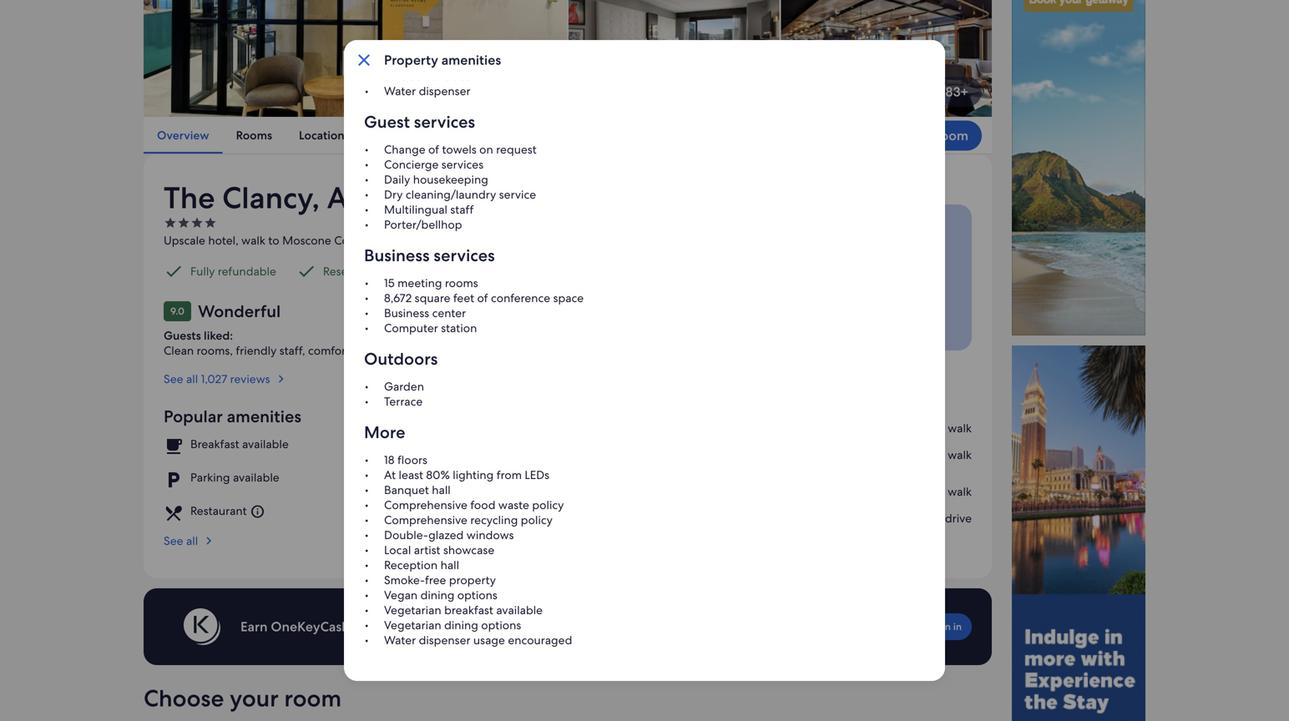 Task type: describe. For each thing, give the bounding box(es) containing it.
vegan
[[384, 588, 418, 603]]

property
[[384, 51, 438, 69]]

comprehensive recycling policy
[[384, 513, 553, 528]]

least
[[399, 468, 423, 483]]

comprehensive for comprehensive recycling policy
[[384, 513, 468, 528]]

terrace
[[384, 394, 423, 409]]

banquet hall
[[384, 483, 451, 498]]

0 horizontal spatial of
[[428, 142, 439, 157]]

bar
[[461, 503, 479, 518]]

policy right recycling on the bottom left
[[521, 513, 553, 528]]

rooms
[[236, 128, 272, 143]]

18 floors
[[384, 453, 427, 468]]

vegetarian for vegetarian breakfast available
[[384, 603, 441, 618]]

and
[[532, 618, 555, 636]]

15 meeting rooms
[[384, 276, 478, 291]]

wonderful element
[[198, 300, 281, 322]]

comprehensive food waste policy list item
[[364, 498, 925, 513]]

group inside dialog
[[364, 0, 925, 661]]

business center list item
[[364, 306, 925, 321]]

business services
[[364, 245, 495, 266]]

station
[[441, 321, 477, 336]]

at
[[384, 468, 396, 483]]

cleaning/laundry
[[406, 187, 496, 202]]

porter/bellhop
[[384, 217, 462, 232]]

water dispenser usage encouraged list item
[[364, 633, 925, 648]]

this
[[372, 618, 394, 636]]

autograph
[[327, 178, 477, 218]]

18 for 18 floors
[[384, 453, 395, 468]]

property
[[449, 573, 496, 588]]

smoke-free property
[[384, 573, 496, 588]]

positive theme image for fully refundable
[[164, 261, 184, 281]]

hall for banquet hall
[[432, 483, 451, 498]]

available for parking available
[[233, 470, 279, 485]]

2 4 from the top
[[915, 447, 922, 462]]

available for breakfast available
[[242, 437, 289, 452]]

0 horizontal spatial on
[[353, 618, 369, 636]]

11 min walk
[[914, 484, 972, 499]]

property amenity image
[[144, 0, 567, 117]]

wonderful
[[198, 300, 281, 322]]

80%
[[426, 468, 450, 483]]

smoke-
[[384, 573, 425, 588]]

property amenities
[[384, 51, 501, 69]]

local
[[384, 543, 411, 558]]

adventures!
[[742, 618, 815, 636]]

wifi
[[487, 470, 511, 485]]

your
[[230, 683, 279, 714]]

collection
[[484, 178, 624, 218]]

safe
[[384, 68, 407, 83]]

artist
[[414, 543, 440, 558]]

all
[[186, 533, 198, 548]]

porter/bellhop list item
[[364, 217, 925, 232]]

local artist showcase list item
[[364, 543, 925, 558]]

vegetarian breakfast available
[[384, 603, 543, 618]]

close, go back to stay details. image
[[354, 50, 374, 70]]

lighting
[[453, 468, 494, 483]]

free
[[461, 470, 485, 485]]

1 horizontal spatial on
[[479, 142, 493, 157]]

8,672 square feet of conference space list item
[[364, 291, 925, 306]]

upscale hotel, walk to moscone convention center
[[164, 233, 435, 248]]

list containing 4 min walk
[[712, 421, 972, 541]]

reception hall list item
[[364, 558, 925, 573]]

15 meeting rooms list item
[[364, 276, 925, 291]]

housekeeping
[[413, 172, 488, 187]]

concierge services
[[384, 157, 484, 172]]

guests
[[164, 328, 201, 343]]

meeting
[[398, 276, 442, 291]]

services for business services
[[434, 245, 495, 266]]

guest services
[[364, 111, 475, 133]]

xsmall image
[[164, 216, 177, 229]]

encouraged
[[508, 633, 572, 648]]

clean
[[164, 343, 194, 358]]

free
[[425, 573, 446, 588]]

garden list item
[[364, 379, 925, 394]]

services for guest services
[[414, 111, 475, 133]]

conference
[[491, 291, 550, 306]]

concierge
[[384, 157, 439, 172]]

refundable
[[218, 264, 276, 279]]

water dispenser usage encouraged
[[384, 633, 572, 648]]

theme default image
[[250, 504, 265, 519]]

1 4 min walk from the top
[[915, 421, 972, 436]]

rooms link
[[223, 117, 286, 154]]

water dispenser list item
[[364, 83, 925, 99]]

location
[[299, 128, 345, 143]]

policy down the leds
[[532, 498, 564, 513]]

dry cleaning/laundry service list item
[[364, 187, 925, 202]]

choose your room
[[144, 683, 342, 714]]

change of towels on request list item
[[364, 142, 925, 157]]

vegetarian dining options
[[384, 618, 521, 633]]

choose
[[144, 683, 224, 714]]

1 xsmall image from the left
[[177, 216, 190, 229]]

see
[[164, 533, 183, 548]]

stay
[[397, 618, 422, 636]]

9.0
[[170, 305, 185, 318]]

18 for 18 min drive
[[909, 511, 919, 526]]

the clancy, autograph collection
[[164, 178, 624, 218]]

2 xsmall image from the left
[[190, 216, 204, 229]]

reception hall
[[384, 558, 459, 573]]

center
[[399, 233, 435, 248]]

amenities
[[371, 128, 425, 143]]

amenities for popular amenities
[[227, 406, 301, 427]]

banquet
[[384, 483, 429, 498]]

comprehensive food waste policy
[[384, 498, 564, 513]]

waste
[[498, 498, 529, 513]]

dispenser for water dispenser
[[419, 83, 470, 99]]

at
[[410, 68, 420, 83]]

guests liked: clean rooms, friendly staff, comfortable rooms
[[164, 328, 409, 358]]

room, 2 queen beds, non smoking, city view | premium bedding, in-room safe, desk, blackout drapes image
[[569, 0, 779, 117]]

restaurant button
[[190, 503, 265, 520]]

drive
[[945, 511, 972, 526]]

18 floors list item
[[364, 453, 925, 468]]

the
[[164, 178, 215, 218]]

accessibility link
[[439, 117, 532, 154]]

multilingual staff
[[384, 202, 474, 217]]

business for business center
[[384, 306, 429, 321]]

request
[[496, 142, 537, 157]]

restaurant
[[190, 503, 247, 518]]

rooms,
[[197, 343, 233, 358]]

breakfast
[[444, 603, 493, 618]]



Task type: locate. For each thing, give the bounding box(es) containing it.
vegetarian up stay
[[384, 603, 441, 618]]

8,672
[[384, 291, 412, 306]]

rooms inside "guests liked: clean rooms, friendly staff, comfortable rooms"
[[376, 343, 409, 358]]

dining for vegan
[[420, 588, 455, 603]]

overview
[[157, 128, 209, 143]]

on left this
[[353, 618, 369, 636]]

0 vertical spatial services
[[414, 111, 475, 133]]

reserve
[[323, 264, 365, 279]]

moscone
[[282, 233, 331, 248]]

garden
[[384, 379, 424, 394]]

1 horizontal spatial amenities
[[441, 51, 501, 69]]

fully refundable
[[190, 264, 276, 279]]

available inside dialog
[[496, 603, 543, 618]]

on right 'towels'
[[479, 142, 493, 157]]

dispenser down vegetarian breakfast available
[[419, 633, 470, 648]]

upscale
[[164, 233, 205, 248]]

staff
[[450, 202, 474, 217]]

available
[[242, 437, 289, 452], [233, 470, 279, 485], [496, 603, 543, 618]]

0 horizontal spatial medium image
[[201, 533, 216, 548]]

1 vertical spatial dispenser
[[419, 633, 470, 648]]

2 comprehensive from the top
[[384, 513, 468, 528]]

map image
[[712, 205, 972, 351]]

business for business services
[[364, 245, 430, 266]]

daily housekeeping
[[384, 172, 488, 187]]

1 comprehensive from the top
[[384, 498, 468, 513]]

vegetarian
[[384, 603, 441, 618], [384, 618, 441, 633]]

0 vertical spatial on
[[479, 142, 493, 157]]

1 horizontal spatial medium image
[[273, 371, 289, 386]]

comprehensive up see all 'button' at the bottom
[[384, 498, 468, 513]]

1 horizontal spatial of
[[477, 291, 488, 306]]

0 horizontal spatial more
[[364, 422, 405, 443]]

available up theme default image
[[233, 470, 279, 485]]

0 vertical spatial amenities
[[441, 51, 501, 69]]

0 vertical spatial of
[[428, 142, 439, 157]]

positive theme image left fully
[[164, 261, 184, 281]]

of
[[428, 142, 439, 157], [477, 291, 488, 306]]

popular
[[164, 406, 223, 427]]

earn onekeycash on this stay when you sign in and book. more rewards for more adventures!
[[240, 618, 815, 636]]

amenities inside dialog
[[441, 51, 501, 69]]

1 vertical spatial rooms
[[376, 343, 409, 358]]

convention
[[334, 233, 396, 248]]

1 water from the top
[[384, 83, 416, 99]]

reserve now, pay later
[[323, 264, 441, 279]]

1 vertical spatial services
[[441, 157, 484, 172]]

11
[[914, 484, 922, 499]]

1 vertical spatial on
[[353, 618, 369, 636]]

dispenser for water dispenser usage encouraged
[[419, 633, 470, 648]]

hall for reception hall
[[440, 558, 459, 573]]

vegetarian down vegan
[[384, 618, 441, 633]]

water left 'when'
[[384, 633, 416, 648]]

reception
[[384, 558, 438, 573]]

0 horizontal spatial amenities
[[227, 406, 301, 427]]

xsmall image
[[177, 216, 190, 229], [190, 216, 204, 229], [204, 216, 217, 229]]

list containing overview
[[144, 117, 992, 154]]

book.
[[558, 618, 594, 636]]

1 vertical spatial hall
[[440, 558, 459, 573]]

daily housekeeping list item
[[364, 172, 925, 187]]

0 horizontal spatial 18
[[384, 453, 395, 468]]

group
[[364, 0, 925, 661]]

terrace list item
[[364, 394, 925, 409]]

walk
[[241, 233, 265, 248], [948, 421, 972, 436], [948, 447, 972, 462], [948, 484, 972, 499]]

comprehensive up the artist
[[384, 513, 468, 528]]

windows
[[467, 528, 514, 543]]

positive theme image
[[164, 261, 184, 281], [296, 261, 316, 281]]

0 horizontal spatial rooms
[[376, 343, 409, 358]]

0 vertical spatial list
[[144, 117, 992, 154]]

breakfast available
[[190, 437, 289, 452]]

0 vertical spatial available
[[242, 437, 289, 452]]

parking available
[[190, 470, 279, 485]]

change
[[384, 142, 425, 157]]

0 vertical spatial 18
[[384, 453, 395, 468]]

3 xsmall image from the left
[[204, 216, 217, 229]]

vegetarian dining options list item
[[364, 618, 925, 633]]

1 vertical spatial business
[[384, 306, 429, 321]]

1 4 from the top
[[915, 421, 922, 436]]

services up 'towels'
[[414, 111, 475, 133]]

1 horizontal spatial positive theme image
[[296, 261, 316, 281]]

2 vertical spatial services
[[434, 245, 495, 266]]

1 horizontal spatial 18
[[909, 511, 919, 526]]

2 4 min walk from the top
[[915, 447, 972, 462]]

glazed
[[428, 528, 464, 543]]

amenities up breakfast available
[[227, 406, 301, 427]]

in
[[517, 618, 529, 636]]

0 vertical spatial 4 min walk
[[915, 421, 972, 436]]

comprehensive
[[384, 498, 468, 513], [384, 513, 468, 528]]

0 vertical spatial water
[[384, 83, 416, 99]]

rooms up center in the top of the page
[[445, 276, 478, 291]]

2 vertical spatial available
[[496, 603, 543, 618]]

smoke-free property list item
[[364, 573, 925, 588]]

comfortable
[[308, 343, 373, 358]]

parking
[[190, 470, 230, 485]]

food
[[470, 498, 496, 513]]

1 vertical spatial of
[[477, 291, 488, 306]]

0 vertical spatial business
[[364, 245, 430, 266]]

services for concierge services
[[441, 157, 484, 172]]

18 down the 11
[[909, 511, 919, 526]]

services up dry cleaning/laundry service
[[441, 157, 484, 172]]

business
[[364, 245, 430, 266], [384, 306, 429, 321]]

towels
[[442, 142, 477, 157]]

water dispenser
[[384, 83, 470, 99]]

sign
[[489, 618, 514, 636]]

vegan dining options list item
[[364, 588, 925, 603]]

dining
[[420, 588, 455, 603], [444, 618, 478, 633]]

1 vertical spatial 18
[[909, 511, 919, 526]]

daily
[[384, 172, 410, 187]]

more down vegetarian breakfast available list item
[[597, 618, 630, 636]]

dispenser down property amenities
[[419, 83, 470, 99]]

options for vegetarian dining options
[[481, 618, 521, 633]]

services
[[414, 111, 475, 133], [441, 157, 484, 172], [434, 245, 495, 266]]

daily cooked-to-order breakfast for a fee image
[[781, 0, 992, 117]]

dry
[[384, 187, 403, 202]]

0 vertical spatial dispenser
[[419, 83, 470, 99]]

18
[[384, 453, 395, 468], [909, 511, 919, 526]]

positive theme image for reserve now, pay later
[[296, 261, 316, 281]]

now,
[[367, 264, 393, 279]]

double-glazed windows list item
[[364, 528, 925, 543]]

1 vertical spatial more
[[597, 618, 630, 636]]

rooms
[[445, 276, 478, 291], [376, 343, 409, 358]]

dialog containing guest services
[[344, 0, 945, 681]]

clancy,
[[222, 178, 320, 218]]

2 vegetarian from the top
[[384, 618, 441, 633]]

medium image inside see all 'button'
[[201, 533, 216, 548]]

when
[[425, 618, 459, 636]]

group containing guest services
[[364, 0, 925, 661]]

floors
[[397, 453, 427, 468]]

0 vertical spatial hall
[[432, 483, 451, 498]]

showcase
[[443, 543, 494, 558]]

leds
[[525, 468, 549, 483]]

1 dispenser from the top
[[419, 83, 470, 99]]

1 positive theme image from the left
[[164, 261, 184, 281]]

available up in
[[496, 603, 543, 618]]

amenities up the water dispenser
[[441, 51, 501, 69]]

1 vertical spatial available
[[233, 470, 279, 485]]

of right feet
[[477, 291, 488, 306]]

concierge services list item
[[364, 157, 925, 172]]

dialog
[[344, 0, 945, 681]]

medium image
[[273, 371, 289, 386], [201, 533, 216, 548]]

amenities for property amenities
[[441, 51, 501, 69]]

1 vertical spatial options
[[481, 618, 521, 633]]

computer
[[384, 321, 438, 336]]

medium image right all
[[201, 533, 216, 548]]

accessibility
[[452, 128, 518, 143]]

medium image down the staff,
[[273, 371, 289, 386]]

list
[[144, 117, 992, 154], [712, 421, 972, 541]]

1 vertical spatial 4
[[915, 447, 922, 462]]

staff,
[[279, 343, 305, 358]]

of left 'towels'
[[428, 142, 439, 157]]

vegetarian for vegetarian dining options
[[384, 618, 441, 633]]

1 vertical spatial water
[[384, 633, 416, 648]]

popular amenities
[[164, 406, 301, 427]]

0 vertical spatial options
[[457, 588, 497, 603]]

services up feet
[[434, 245, 495, 266]]

at least 80% lighting from leds list item
[[364, 468, 925, 483]]

18 min drive
[[909, 511, 972, 526]]

multilingual staff list item
[[364, 202, 925, 217]]

water for water dispenser usage encouraged
[[384, 633, 416, 648]]

more up 18 floors on the bottom of the page
[[364, 422, 405, 443]]

4 min walk
[[915, 421, 972, 436], [915, 447, 972, 462]]

comprehensive recycling policy list item
[[364, 513, 925, 528]]

1 vegetarian from the top
[[384, 603, 441, 618]]

0 horizontal spatial positive theme image
[[164, 261, 184, 281]]

banquet hall list item
[[364, 483, 925, 498]]

dining for vegetarian
[[444, 618, 478, 633]]

comprehensive for comprehensive food waste policy
[[384, 498, 468, 513]]

safe at front desk
[[384, 68, 476, 83]]

dry cleaning/laundry service
[[384, 187, 536, 202]]

1 vertical spatial list
[[712, 421, 972, 541]]

water down property
[[384, 83, 416, 99]]

1 horizontal spatial more
[[597, 618, 630, 636]]

18 left "floors"
[[384, 453, 395, 468]]

overview link
[[144, 117, 223, 154]]

0 vertical spatial rooms
[[445, 276, 478, 291]]

more inside group
[[364, 422, 405, 443]]

rewards
[[633, 618, 682, 636]]

see all button
[[164, 523, 692, 548]]

rooms down computer
[[376, 343, 409, 358]]

2 dispenser from the top
[[419, 633, 470, 648]]

water for water dispenser
[[384, 83, 416, 99]]

for
[[686, 618, 703, 636]]

rooms inside group
[[445, 276, 478, 291]]

amenities link
[[358, 117, 439, 154]]

positive theme image down moscone
[[296, 261, 316, 281]]

0 vertical spatial dining
[[420, 588, 455, 603]]

2 positive theme image from the left
[[296, 261, 316, 281]]

see all
[[164, 533, 198, 548]]

earn
[[240, 618, 268, 636]]

1 vertical spatial dining
[[444, 618, 478, 633]]

vegetarian breakfast available list item
[[364, 603, 925, 618]]

available down the popular amenities
[[242, 437, 289, 452]]

more
[[364, 422, 405, 443], [597, 618, 630, 636]]

options for vegan dining options
[[457, 588, 497, 603]]

0 vertical spatial 4
[[915, 421, 922, 436]]

1 vertical spatial medium image
[[201, 533, 216, 548]]

1 vertical spatial amenities
[[227, 406, 301, 427]]

2 water from the top
[[384, 633, 416, 648]]

1 horizontal spatial rooms
[[445, 276, 478, 291]]

1 vertical spatial 4 min walk
[[915, 447, 972, 462]]

recycling
[[470, 513, 518, 528]]

local artist showcase
[[384, 543, 494, 558]]

double-
[[384, 528, 428, 543]]

service
[[499, 187, 536, 202]]

outdoors
[[364, 348, 438, 370]]

amenities
[[441, 51, 501, 69], [227, 406, 301, 427]]

computer station list item
[[364, 321, 925, 336]]

0 vertical spatial more
[[364, 422, 405, 443]]

usage
[[473, 633, 505, 648]]

feet
[[453, 291, 474, 306]]

front
[[423, 68, 449, 83]]

space
[[553, 291, 584, 306]]

breakfast
[[190, 437, 239, 452]]

fully
[[190, 264, 215, 279]]

0 vertical spatial medium image
[[273, 371, 289, 386]]



Task type: vqa. For each thing, say whether or not it's contained in the screenshot.
the top amenities
yes



